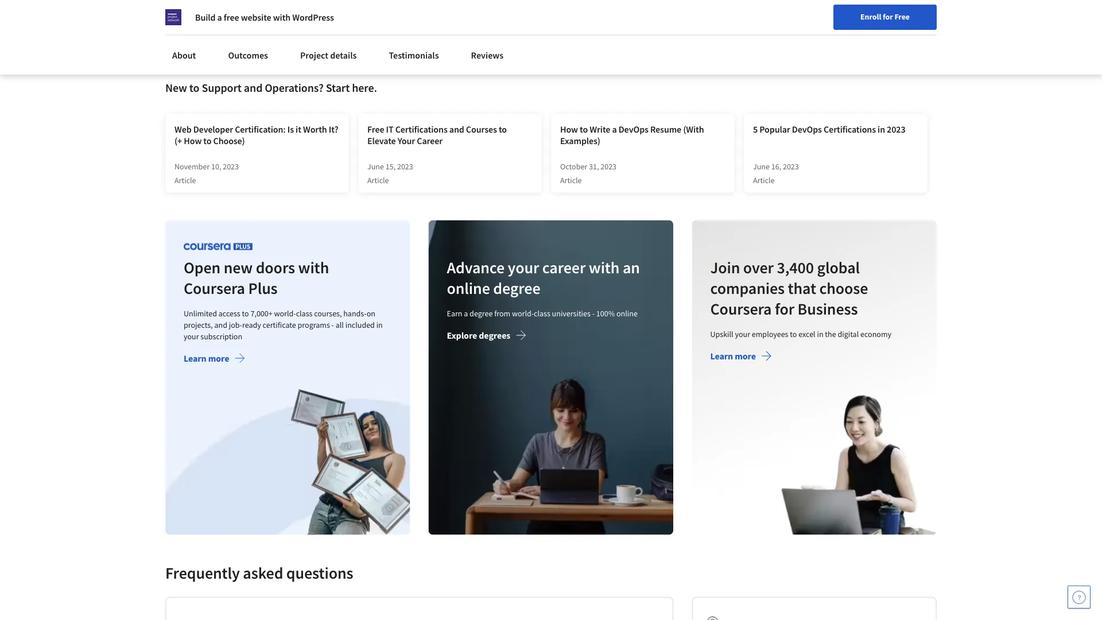 Task type: locate. For each thing, give the bounding box(es) containing it.
learn down projects,
[[184, 353, 207, 364]]

1 horizontal spatial free
[[895, 11, 910, 22]]

how left write
[[560, 124, 578, 135]]

for inside join over 3,400 global companies that choose coursera for business
[[775, 299, 795, 319]]

june left 16,
[[753, 161, 770, 171]]

world- right from
[[512, 308, 534, 318]]

None search field
[[164, 7, 439, 30]]

online
[[447, 278, 490, 298], [617, 308, 638, 318]]

1 horizontal spatial and
[[244, 80, 263, 95]]

world- for 7,000+
[[274, 308, 296, 318]]

with right doors
[[298, 257, 329, 277]]

article
[[175, 175, 196, 185], [368, 175, 389, 185], [560, 175, 582, 185], [753, 175, 775, 185]]

1 article from the left
[[175, 175, 196, 185]]

devops
[[619, 124, 649, 135], [792, 124, 822, 135]]

1 horizontal spatial with
[[298, 257, 329, 277]]

1 horizontal spatial class
[[534, 308, 551, 318]]

collapsed list
[[183, 619, 657, 620]]

2 class from the left
[[534, 308, 551, 318]]

how to write a devops resume (with examples)
[[560, 124, 704, 147]]

digital
[[838, 329, 859, 339]]

1 world- from the left
[[274, 308, 296, 318]]

2023
[[887, 124, 906, 135], [223, 161, 239, 171], [397, 161, 413, 171], [601, 161, 617, 171], [783, 161, 799, 171]]

degree up from
[[494, 278, 541, 298]]

it
[[386, 124, 394, 135]]

june for free it certifications and courses to elevate your career
[[368, 161, 384, 171]]

earn
[[447, 308, 463, 318]]

2 horizontal spatial your
[[735, 329, 751, 339]]

a
[[217, 11, 222, 23], [612, 124, 617, 135], [464, 308, 468, 318]]

coursera project network image
[[165, 9, 181, 25]]

project details
[[300, 49, 357, 61]]

devops left resume
[[619, 124, 649, 135]]

programs
[[298, 320, 330, 330]]

devops right popular
[[792, 124, 822, 135]]

new
[[165, 80, 187, 95]]

article inside june 15, 2023 article
[[368, 175, 389, 185]]

2023 inside june 16, 2023 article
[[783, 161, 799, 171]]

article down november
[[175, 175, 196, 185]]

business
[[798, 299, 858, 319]]

for right enroll
[[883, 11, 893, 22]]

and
[[244, 80, 263, 95], [450, 124, 464, 135], [214, 320, 227, 330]]

degree
[[494, 278, 541, 298], [470, 308, 493, 318]]

1 horizontal spatial devops
[[792, 124, 822, 135]]

2 horizontal spatial a
[[612, 124, 617, 135]]

2023 inside june 15, 2023 article
[[397, 161, 413, 171]]

1 horizontal spatial june
[[753, 161, 770, 171]]

3,400
[[777, 257, 814, 277]]

learn
[[711, 350, 733, 362], [184, 353, 207, 364]]

online right 100%
[[617, 308, 638, 318]]

courses
[[466, 124, 497, 135]]

1 horizontal spatial -
[[593, 308, 595, 318]]

coursera down the open
[[184, 278, 245, 298]]

website
[[241, 11, 271, 23]]

2023 inside the "november 10, 2023 article"
[[223, 161, 239, 171]]

your for advance
[[508, 257, 540, 277]]

explore degrees link
[[447, 330, 527, 344]]

0 horizontal spatial how
[[184, 135, 202, 147]]

2023 inside october 31, 2023 article
[[601, 161, 617, 171]]

0 horizontal spatial online
[[447, 278, 490, 298]]

learn more down upskill
[[711, 350, 756, 362]]

0 horizontal spatial for
[[775, 299, 795, 319]]

1 vertical spatial coursera
[[711, 299, 772, 319]]

more
[[443, 30, 463, 42], [735, 350, 756, 362], [208, 353, 229, 364]]

1 vertical spatial for
[[775, 299, 795, 319]]

explore
[[447, 330, 477, 341]]

2 vertical spatial a
[[464, 308, 468, 318]]

coursera down companies
[[711, 299, 772, 319]]

article inside june 16, 2023 article
[[753, 175, 775, 185]]

class for universities
[[534, 308, 551, 318]]

0 horizontal spatial june
[[368, 161, 384, 171]]

new to support and operations? start here.
[[165, 80, 377, 95]]

world- up certificate
[[274, 308, 296, 318]]

elevate
[[368, 135, 396, 147]]

article inside october 31, 2023 article
[[560, 175, 582, 185]]

and for operations?
[[244, 80, 263, 95]]

more right view
[[443, 30, 463, 42]]

class left universities
[[534, 308, 551, 318]]

1 horizontal spatial how
[[560, 124, 578, 135]]

and left courses
[[450, 124, 464, 135]]

learn more link down subscription
[[184, 353, 245, 367]]

2 horizontal spatial and
[[450, 124, 464, 135]]

with for advance your career with an online degree
[[589, 257, 620, 277]]

and right support
[[244, 80, 263, 95]]

0 horizontal spatial with
[[273, 11, 291, 23]]

online down advance
[[447, 278, 490, 298]]

list item
[[183, 619, 657, 620]]

with left an
[[589, 257, 620, 277]]

to right courses
[[499, 124, 507, 135]]

your for upskill
[[735, 329, 751, 339]]

1 horizontal spatial learn more link
[[711, 350, 772, 364]]

to left excel
[[790, 329, 797, 339]]

1 horizontal spatial world-
[[512, 308, 534, 318]]

for down that
[[775, 299, 795, 319]]

0 horizontal spatial in
[[377, 320, 383, 330]]

-
[[593, 308, 595, 318], [332, 320, 334, 330]]

with for open new doors with coursera plus
[[298, 257, 329, 277]]

hands-
[[344, 308, 367, 318]]

2 june from the left
[[753, 161, 770, 171]]

0 vertical spatial and
[[244, 80, 263, 95]]

1 vertical spatial a
[[612, 124, 617, 135]]

job-
[[229, 320, 242, 330]]

article inside the "november 10, 2023 article"
[[175, 175, 196, 185]]

article for your
[[368, 175, 389, 185]]

with
[[273, 11, 291, 23], [298, 257, 329, 277], [589, 257, 620, 277]]

2 world- from the left
[[512, 308, 534, 318]]

2 article from the left
[[368, 175, 389, 185]]

over
[[743, 257, 774, 277]]

0 horizontal spatial coursera
[[184, 278, 245, 298]]

a right earn at the left of the page
[[464, 308, 468, 318]]

2 devops from the left
[[792, 124, 822, 135]]

frequently asked questions
[[165, 563, 354, 583]]

to left choose)
[[203, 135, 212, 147]]

for inside 'button'
[[883, 11, 893, 22]]

- left 100%
[[593, 308, 595, 318]]

a for build a free website with wordpress
[[217, 11, 222, 23]]

advance your career with an online degree
[[447, 257, 640, 298]]

0 horizontal spatial learn more link
[[184, 353, 245, 367]]

3 article from the left
[[560, 175, 582, 185]]

your down projects,
[[184, 331, 199, 341]]

0 vertical spatial degree
[[494, 278, 541, 298]]

free left it
[[368, 124, 384, 135]]

0 horizontal spatial certifications
[[396, 124, 448, 135]]

on
[[367, 308, 376, 318]]

class up the programs
[[296, 308, 313, 318]]

november 10, 2023 article
[[175, 161, 239, 185]]

0 vertical spatial -
[[593, 308, 595, 318]]

0 horizontal spatial your
[[184, 331, 199, 341]]

0 horizontal spatial class
[[296, 308, 313, 318]]

7,000+
[[251, 308, 273, 318]]

your left career
[[508, 257, 540, 277]]

1 vertical spatial -
[[332, 320, 334, 330]]

1 vertical spatial and
[[450, 124, 464, 135]]

with inside 'open new doors with coursera plus'
[[298, 257, 329, 277]]

1 horizontal spatial degree
[[494, 278, 541, 298]]

0 vertical spatial free
[[895, 11, 910, 22]]

that
[[788, 278, 817, 298]]

2023 for free it certifications and courses to elevate your career
[[397, 161, 413, 171]]

1 horizontal spatial your
[[508, 257, 540, 277]]

1 horizontal spatial certifications
[[824, 124, 876, 135]]

0 vertical spatial for
[[883, 11, 893, 22]]

and up subscription
[[214, 320, 227, 330]]

a right write
[[612, 124, 617, 135]]

doors
[[256, 257, 295, 277]]

free right enroll
[[895, 11, 910, 22]]

article down 15,
[[368, 175, 389, 185]]

online inside advance your career with an online degree
[[447, 278, 490, 298]]

to left write
[[580, 124, 588, 135]]

choose)
[[213, 135, 245, 147]]

excel
[[799, 329, 816, 339]]

1 vertical spatial free
[[368, 124, 384, 135]]

2 horizontal spatial with
[[589, 257, 620, 277]]

how
[[560, 124, 578, 135], [184, 135, 202, 147]]

1 horizontal spatial learn
[[711, 350, 733, 362]]

in
[[878, 124, 886, 135], [377, 320, 383, 330], [817, 329, 824, 339]]

june inside june 15, 2023 article
[[368, 161, 384, 171]]

- left all
[[332, 320, 334, 330]]

2 vertical spatial and
[[214, 320, 227, 330]]

your right upskill
[[735, 329, 751, 339]]

how right (+
[[184, 135, 202, 147]]

0 horizontal spatial a
[[217, 11, 222, 23]]

more down "employees"
[[735, 350, 756, 362]]

june inside june 16, 2023 article
[[753, 161, 770, 171]]

1 class from the left
[[296, 308, 313, 318]]

0 horizontal spatial devops
[[619, 124, 649, 135]]

article down october
[[560, 175, 582, 185]]

testimonials
[[389, 49, 439, 61]]

1 certifications from the left
[[396, 124, 448, 135]]

class
[[296, 308, 313, 318], [534, 308, 551, 318]]

learn more link
[[711, 350, 772, 364], [184, 353, 245, 367]]

1 vertical spatial online
[[617, 308, 638, 318]]

questions
[[286, 563, 354, 583]]

upskill
[[711, 329, 734, 339]]

1 june from the left
[[368, 161, 384, 171]]

project
[[300, 49, 329, 61]]

learn down upskill
[[711, 350, 733, 362]]

with right website in the top left of the page
[[273, 11, 291, 23]]

coursera
[[184, 278, 245, 298], [711, 299, 772, 319]]

view more reviews link
[[423, 29, 494, 42]]

operations?
[[265, 80, 324, 95]]

class inside unlimited access to 7,000+ world-class courses, hands-on projects, and job-ready certificate programs - all included in your subscription
[[296, 308, 313, 318]]

to
[[189, 80, 200, 95], [499, 124, 507, 135], [580, 124, 588, 135], [203, 135, 212, 147], [242, 308, 249, 318], [790, 329, 797, 339]]

world- inside unlimited access to 7,000+ world-class courses, hands-on projects, and job-ready certificate programs - all included in your subscription
[[274, 308, 296, 318]]

16,
[[772, 161, 782, 171]]

testimonials link
[[382, 42, 446, 68]]

to right new
[[189, 80, 200, 95]]

upskill your employees to excel in the digital economy
[[711, 329, 892, 339]]

your
[[508, 257, 540, 277], [735, 329, 751, 339], [184, 331, 199, 341]]

free
[[224, 11, 239, 23]]

learn more down subscription
[[184, 353, 229, 364]]

with inside advance your career with an online degree
[[589, 257, 620, 277]]

0 horizontal spatial free
[[368, 124, 384, 135]]

0 horizontal spatial and
[[214, 320, 227, 330]]

15,
[[386, 161, 396, 171]]

article down 16,
[[753, 175, 775, 185]]

outcomes
[[228, 49, 268, 61]]

to up ready at the bottom of page
[[242, 308, 249, 318]]

0 vertical spatial a
[[217, 11, 222, 23]]

enroll for free button
[[834, 5, 937, 30]]

1 horizontal spatial coursera
[[711, 299, 772, 319]]

1 devops from the left
[[619, 124, 649, 135]]

in inside unlimited access to 7,000+ world-class courses, hands-on projects, and job-ready certificate programs - all included in your subscription
[[377, 320, 383, 330]]

your inside unlimited access to 7,000+ world-class courses, hands-on projects, and job-ready certificate programs - all included in your subscription
[[184, 331, 199, 341]]

enroll for free
[[861, 11, 910, 22]]

degree left from
[[470, 308, 493, 318]]

5
[[753, 124, 758, 135]]

0 vertical spatial coursera
[[184, 278, 245, 298]]

english button
[[862, 0, 931, 37]]

0 horizontal spatial world-
[[274, 308, 296, 318]]

1 horizontal spatial a
[[464, 308, 468, 318]]

0 horizontal spatial degree
[[470, 308, 493, 318]]

0 horizontal spatial -
[[332, 320, 334, 330]]

your inside advance your career with an online degree
[[508, 257, 540, 277]]

0 vertical spatial online
[[447, 278, 490, 298]]

2 certifications from the left
[[824, 124, 876, 135]]

explore degrees
[[447, 330, 511, 341]]

1 horizontal spatial more
[[443, 30, 463, 42]]

more down subscription
[[208, 353, 229, 364]]

1 horizontal spatial for
[[883, 11, 893, 22]]

global
[[817, 257, 860, 277]]

write
[[590, 124, 611, 135]]

reviews
[[465, 30, 494, 42]]

a left free
[[217, 11, 222, 23]]

4 article from the left
[[753, 175, 775, 185]]

2 horizontal spatial in
[[878, 124, 886, 135]]

0 horizontal spatial learn
[[184, 353, 207, 364]]

2023 for web developer certification: is it worth it? (+ how to choose)
[[223, 161, 239, 171]]

learn more link down upskill
[[711, 350, 772, 364]]

june left 15,
[[368, 161, 384, 171]]

and inside free it certifications and courses to elevate your career
[[450, 124, 464, 135]]



Task type: describe. For each thing, give the bounding box(es) containing it.
here.
[[352, 80, 377, 95]]

unlimited
[[184, 308, 217, 318]]

earn a degree from world-class universities - 100% online
[[447, 308, 638, 318]]

to inside free it certifications and courses to elevate your career
[[499, 124, 507, 135]]

coursera inside join over 3,400 global companies that choose coursera for business
[[711, 299, 772, 319]]

0 horizontal spatial learn more
[[184, 353, 229, 364]]

certifications inside free it certifications and courses to elevate your career
[[396, 124, 448, 135]]

join
[[711, 257, 740, 277]]

degree inside advance your career with an online degree
[[494, 278, 541, 298]]

the
[[825, 329, 836, 339]]

courses,
[[314, 308, 342, 318]]

choose
[[820, 278, 868, 298]]

5 popular devops certifications in 2023
[[753, 124, 906, 135]]

2 horizontal spatial more
[[735, 350, 756, 362]]

a inside how to write a devops resume (with examples)
[[612, 124, 617, 135]]

how inside how to write a devops resume (with examples)
[[560, 124, 578, 135]]

to inside web developer certification: is it worth it? (+ how to choose)
[[203, 135, 212, 147]]

class for courses,
[[296, 308, 313, 318]]

economy
[[861, 329, 892, 339]]

frequently
[[165, 563, 240, 583]]

reviews link
[[464, 42, 511, 68]]

view more reviews
[[423, 30, 494, 42]]

an
[[623, 257, 640, 277]]

wordpress
[[292, 11, 334, 23]]

100%
[[597, 308, 615, 318]]

outcomes link
[[221, 42, 275, 68]]

resume
[[651, 124, 682, 135]]

- inside unlimited access to 7,000+ world-class courses, hands-on projects, and job-ready certificate programs - all included in your subscription
[[332, 320, 334, 330]]

reviews
[[471, 49, 504, 61]]

subscription
[[201, 331, 242, 341]]

2023 for 5 popular devops certifications in 2023
[[783, 161, 799, 171]]

ready
[[242, 320, 261, 330]]

view
[[423, 30, 441, 42]]

web
[[175, 124, 192, 135]]

2023 for how to write a devops resume (with examples)
[[601, 161, 617, 171]]

open new doors with coursera plus
[[184, 257, 329, 298]]

all
[[336, 320, 344, 330]]

it?
[[329, 124, 338, 135]]

1 horizontal spatial learn more
[[711, 350, 756, 362]]

free it certifications and courses to elevate your career
[[368, 124, 507, 147]]

how inside web developer certification: is it worth it? (+ how to choose)
[[184, 135, 202, 147]]

examples)
[[560, 135, 601, 147]]

join over 3,400 global companies that choose coursera for business
[[711, 257, 868, 319]]

and inside unlimited access to 7,000+ world-class courses, hands-on projects, and job-ready certificate programs - all included in your subscription
[[214, 320, 227, 330]]

october
[[560, 161, 588, 171]]

employees
[[752, 329, 789, 339]]

web developer certification: is it worth it? (+ how to choose)
[[175, 124, 338, 147]]

(+
[[175, 135, 182, 147]]

0 horizontal spatial more
[[208, 353, 229, 364]]

free inside free it certifications and courses to elevate your career
[[368, 124, 384, 135]]

coursera plus image
[[184, 243, 253, 250]]

world- for from
[[512, 308, 534, 318]]

projects,
[[184, 320, 213, 330]]

june 15, 2023 article
[[368, 161, 413, 185]]

about link
[[165, 42, 203, 68]]

build
[[195, 11, 216, 23]]

(with
[[684, 124, 704, 135]]

build a free website with wordpress
[[195, 11, 334, 23]]

certification:
[[235, 124, 286, 135]]

is
[[288, 124, 294, 135]]

october 31, 2023 article
[[560, 161, 617, 185]]

1 horizontal spatial online
[[617, 308, 638, 318]]

career
[[417, 135, 443, 147]]

1 vertical spatial degree
[[470, 308, 493, 318]]

to inside how to write a devops resume (with examples)
[[580, 124, 588, 135]]

plus
[[248, 278, 278, 298]]

a for earn a degree from world-class universities - 100% online
[[464, 308, 468, 318]]

your
[[398, 135, 415, 147]]

from
[[495, 308, 511, 318]]

start
[[326, 80, 350, 95]]

included
[[346, 320, 375, 330]]

developer
[[193, 124, 233, 135]]

31,
[[589, 161, 599, 171]]

show notifications image
[[948, 14, 961, 28]]

companies
[[711, 278, 785, 298]]

november
[[175, 161, 210, 171]]

advance
[[447, 257, 505, 277]]

support
[[202, 80, 242, 95]]

shopping cart: 1 item image
[[834, 9, 856, 27]]

enroll
[[861, 11, 882, 22]]

article for (+
[[175, 175, 196, 185]]

to inside unlimited access to 7,000+ world-class courses, hands-on projects, and job-ready certificate programs - all included in your subscription
[[242, 308, 249, 318]]

devops inside how to write a devops resume (with examples)
[[619, 124, 649, 135]]

new
[[224, 257, 253, 277]]

degrees
[[479, 330, 511, 341]]

career
[[543, 257, 586, 277]]

certificate
[[263, 320, 296, 330]]

and for courses
[[450, 124, 464, 135]]

access
[[219, 308, 240, 318]]

free inside 'button'
[[895, 11, 910, 22]]

about
[[172, 49, 196, 61]]

10,
[[211, 161, 221, 171]]

project details link
[[293, 42, 364, 68]]

coursera inside 'open new doors with coursera plus'
[[184, 278, 245, 298]]

help center image
[[1073, 590, 1087, 604]]

universities
[[552, 308, 591, 318]]

1 horizontal spatial in
[[817, 329, 824, 339]]

article for examples)
[[560, 175, 582, 185]]

unlimited access to 7,000+ world-class courses, hands-on projects, and job-ready certificate programs - all included in your subscription
[[184, 308, 383, 341]]

asked
[[243, 563, 283, 583]]

details
[[330, 49, 357, 61]]

june for 5 popular devops certifications in 2023
[[753, 161, 770, 171]]



Task type: vqa. For each thing, say whether or not it's contained in the screenshot.


